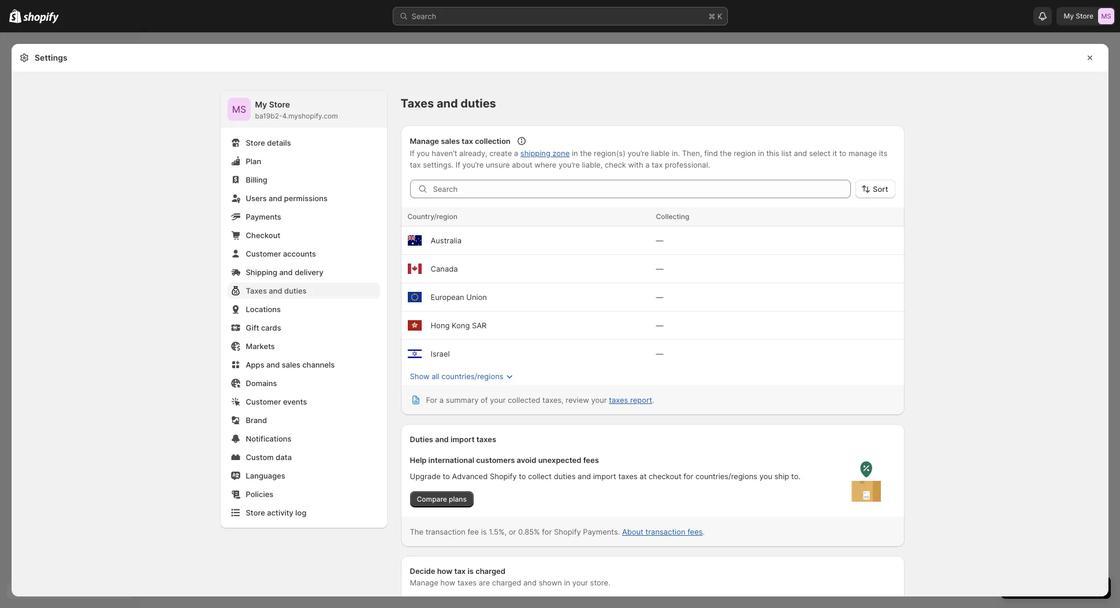 Task type: describe. For each thing, give the bounding box(es) containing it.
shopify image
[[23, 12, 59, 24]]

and down shipping and delivery
[[269, 286, 282, 295]]

compare plans
[[417, 495, 467, 504]]

check
[[605, 160, 627, 169]]

store details
[[246, 138, 291, 147]]

1 vertical spatial countries/regions
[[696, 472, 758, 481]]

— for european union
[[656, 293, 664, 302]]

tax down liable
[[652, 160, 663, 169]]

upgrade to advanced shopify to collect duties and import taxes at checkout for countries/regions you ship to.
[[410, 472, 801, 481]]

apps
[[246, 360, 265, 369]]

languages link
[[227, 468, 380, 484]]

my for my store
[[1065, 12, 1075, 20]]

taxes,
[[543, 395, 564, 405]]

and up "manage sales tax collection"
[[437, 97, 458, 110]]

policies link
[[227, 486, 380, 502]]

for
[[426, 395, 438, 405]]

1.5%,
[[489, 527, 507, 537]]

if inside in the region(s) you're liable in. then, find the region in this list and select it to manage its tax settings. if you're unsure about where you're liable, check with a tax professional.
[[456, 160, 461, 169]]

country/region
[[408, 212, 458, 221]]

and inside "link"
[[267, 360, 280, 369]]

users
[[246, 194, 267, 203]]

to inside in the region(s) you're liable in. then, find the region in this list and select it to manage its tax settings. if you're unsure about where you're liable, check with a tax professional.
[[840, 149, 847, 158]]

my for my store ba19b2-4.myshopify.com
[[255, 99, 267, 109]]

avoid
[[517, 456, 537, 465]]

events
[[283, 397, 307, 406]]

ship
[[775, 472, 790, 481]]

and inside in the region(s) you're liable in. then, find the region in this list and select it to manage its tax settings. if you're unsure about where you're liable, check with a tax professional.
[[794, 149, 808, 158]]

1 vertical spatial charged
[[492, 578, 522, 587]]

channels
[[303, 360, 335, 369]]

shop settings menu element
[[221, 91, 387, 528]]

payments link
[[227, 209, 380, 225]]

store details link
[[227, 135, 380, 151]]

unexpected
[[539, 456, 582, 465]]

my store
[[1065, 12, 1094, 20]]

notifications link
[[227, 431, 380, 447]]

locations link
[[227, 301, 380, 317]]

liable
[[652, 149, 670, 158]]

it
[[833, 149, 838, 158]]

advanced
[[452, 472, 488, 481]]

custom data
[[246, 453, 292, 462]]

1 horizontal spatial taxes
[[401, 97, 434, 110]]

decide
[[410, 567, 436, 576]]

0 horizontal spatial if
[[410, 149, 415, 158]]

show all countries/regions
[[410, 372, 504, 381]]

0 vertical spatial duties
[[461, 97, 497, 110]]

duties
[[410, 435, 434, 444]]

manage sales tax collection
[[410, 136, 511, 146]]

billing
[[246, 175, 268, 184]]

1 horizontal spatial my store image
[[1099, 8, 1115, 24]]

activity
[[267, 508, 294, 517]]

taxes and duties inside shop settings menu element
[[246, 286, 307, 295]]

cards
[[261, 323, 281, 332]]

help
[[410, 456, 427, 465]]

in.
[[672, 149, 681, 158]]

hong kong sar
[[431, 321, 487, 330]]

already,
[[460, 149, 488, 158]]

checkout
[[649, 472, 682, 481]]

find
[[705, 149, 718, 158]]

professional.
[[665, 160, 711, 169]]

1 horizontal spatial you're
[[559, 160, 580, 169]]

list
[[782, 149, 792, 158]]

settings.
[[423, 160, 454, 169]]

data
[[276, 453, 292, 462]]

— for australia
[[656, 236, 664, 245]]

plans
[[449, 495, 467, 504]]

apps and sales channels link
[[227, 357, 380, 373]]

brand link
[[227, 412, 380, 428]]

store.
[[591, 578, 611, 587]]

create
[[490, 149, 512, 158]]

liable,
[[582, 160, 603, 169]]

custom data link
[[227, 449, 380, 465]]

if you haven't already, create a shipping zone
[[410, 149, 570, 158]]

then,
[[683, 149, 703, 158]]

about transaction fees link
[[623, 527, 703, 537]]

— for hong kong sar
[[656, 321, 664, 330]]

taxes left at
[[619, 472, 638, 481]]

show all countries/regions button
[[403, 368, 889, 384]]

languages
[[246, 471, 285, 480]]

0 vertical spatial taxes and duties
[[401, 97, 497, 110]]

customer for customer events
[[246, 397, 281, 406]]

customer events link
[[227, 394, 380, 410]]

hong kong sar link
[[431, 321, 487, 330]]

0 vertical spatial for
[[684, 472, 694, 481]]

and down customer accounts
[[279, 268, 293, 277]]

customer for customer accounts
[[246, 249, 281, 258]]

markets
[[246, 342, 275, 351]]

haven't
[[432, 149, 458, 158]]

1 the from the left
[[581, 149, 592, 158]]

the transaction fee is 1.5%, or 0.85% for shopify payments. about transaction fees .
[[410, 527, 705, 537]]

⌘ k
[[709, 12, 723, 21]]

1 horizontal spatial a
[[514, 149, 519, 158]]

a inside in the region(s) you're liable in. then, find the region in this list and select it to manage its tax settings. if you're unsure about where you're liable, check with a tax professional.
[[646, 160, 650, 169]]

european
[[431, 293, 465, 302]]

sales inside apps and sales channels "link"
[[282, 360, 301, 369]]

0 horizontal spatial for
[[542, 527, 552, 537]]

shipping zone link
[[521, 149, 570, 158]]

show
[[410, 372, 430, 381]]

customer accounts
[[246, 249, 316, 258]]

0 horizontal spatial your
[[490, 395, 506, 405]]

european union link
[[431, 293, 487, 302]]

1 horizontal spatial shopify
[[554, 527, 581, 537]]

locations
[[246, 305, 281, 314]]

search
[[412, 12, 437, 21]]

union
[[467, 293, 487, 302]]

shopify image
[[9, 9, 22, 23]]

israel
[[431, 349, 450, 358]]

fee
[[468, 527, 479, 537]]

2 horizontal spatial you're
[[628, 149, 649, 158]]

settings dialog
[[12, 44, 1109, 608]]

checkout link
[[227, 227, 380, 243]]

billing link
[[227, 172, 380, 188]]

— for canada
[[656, 264, 664, 273]]

1 horizontal spatial to
[[519, 472, 526, 481]]

payments.
[[583, 527, 621, 537]]



Task type: vqa. For each thing, say whether or not it's contained in the screenshot.
sort
yes



Task type: locate. For each thing, give the bounding box(es) containing it.
0 vertical spatial customer
[[246, 249, 281, 258]]

shopify down help international customers avoid unexpected fees
[[490, 472, 517, 481]]

customer events
[[246, 397, 307, 406]]

for right checkout
[[684, 472, 694, 481]]

0 vertical spatial you
[[417, 149, 430, 158]]

import left at
[[594, 472, 617, 481]]

users and permissions
[[246, 194, 328, 203]]

is inside decide how tax is charged manage how taxes are charged and shown in your store.
[[468, 567, 474, 576]]

and right apps
[[267, 360, 280, 369]]

report
[[631, 395, 653, 405]]

to
[[840, 149, 847, 158], [443, 472, 450, 481], [519, 472, 526, 481]]

1 vertical spatial customer
[[246, 397, 281, 406]]

1 vertical spatial is
[[468, 567, 474, 576]]

3 — from the top
[[656, 293, 664, 302]]

region(s)
[[594, 149, 626, 158]]

my store image
[[1099, 8, 1115, 24], [227, 98, 251, 121]]

0 horizontal spatial you're
[[463, 160, 484, 169]]

0 horizontal spatial fees
[[584, 456, 599, 465]]

or
[[509, 527, 517, 537]]

taxes and duties up "manage sales tax collection"
[[401, 97, 497, 110]]

duties and import taxes
[[410, 435, 497, 444]]

customer down domains
[[246, 397, 281, 406]]

0 horizontal spatial my store image
[[227, 98, 251, 121]]

taxes inside taxes and duties link
[[246, 286, 267, 295]]

for right 0.85% on the left of the page
[[542, 527, 552, 537]]

0 vertical spatial manage
[[410, 136, 439, 146]]

1 horizontal spatial the
[[721, 149, 732, 158]]

import up international
[[451, 435, 475, 444]]

duties
[[461, 97, 497, 110], [284, 286, 307, 295], [554, 472, 576, 481]]

its
[[880, 149, 888, 158]]

taxes down shipping
[[246, 286, 267, 295]]

tax up already,
[[462, 136, 473, 146]]

sales down 'markets' link
[[282, 360, 301, 369]]

my store image left ba19b2-
[[227, 98, 251, 121]]

— for israel
[[656, 349, 664, 358]]

2 horizontal spatial in
[[759, 149, 765, 158]]

sort
[[874, 184, 889, 194]]

1 horizontal spatial my
[[1065, 12, 1075, 20]]

review
[[566, 395, 590, 405]]

2 vertical spatial duties
[[554, 472, 576, 481]]

sort button
[[856, 180, 896, 198]]

1 horizontal spatial .
[[703, 527, 705, 537]]

countries/regions inside button
[[442, 372, 504, 381]]

charged
[[476, 567, 506, 576], [492, 578, 522, 587]]

countries/regions up summary
[[442, 372, 504, 381]]

0 vertical spatial fees
[[584, 456, 599, 465]]

2 horizontal spatial to
[[840, 149, 847, 158]]

and right users
[[269, 194, 282, 203]]

compare
[[417, 495, 447, 504]]

store
[[1077, 12, 1094, 20], [269, 99, 290, 109], [246, 138, 265, 147], [246, 508, 265, 517]]

customer accounts link
[[227, 246, 380, 262]]

taxes up haven't
[[401, 97, 434, 110]]

about
[[623, 527, 644, 537]]

1 vertical spatial taxes
[[246, 286, 267, 295]]

policies
[[246, 490, 274, 499]]

is down fee
[[468, 567, 474, 576]]

help international customers avoid unexpected fees
[[410, 456, 599, 465]]

0 horizontal spatial a
[[440, 395, 444, 405]]

to right it at the right
[[840, 149, 847, 158]]

at
[[640, 472, 647, 481]]

1 horizontal spatial you
[[760, 472, 773, 481]]

how
[[437, 567, 453, 576], [441, 578, 456, 587]]

store inside my store ba19b2-4.myshopify.com
[[269, 99, 290, 109]]

decide how tax is charged manage how taxes are charged and shown in your store.
[[410, 567, 611, 587]]

you
[[417, 149, 430, 158], [760, 472, 773, 481]]

2 — from the top
[[656, 264, 664, 273]]

1 horizontal spatial taxes and duties
[[401, 97, 497, 110]]

transaction right about
[[646, 527, 686, 537]]

collect
[[529, 472, 552, 481]]

1 horizontal spatial transaction
[[646, 527, 686, 537]]

taxes and duties link
[[227, 283, 380, 299]]

tax
[[462, 136, 473, 146], [410, 160, 421, 169], [652, 160, 663, 169], [455, 567, 466, 576]]

0 horizontal spatial to
[[443, 472, 450, 481]]

taxes inside decide how tax is charged manage how taxes are charged and shown in your store.
[[458, 578, 477, 587]]

shipping and delivery link
[[227, 264, 380, 280]]

users and permissions link
[[227, 190, 380, 206]]

0 horizontal spatial the
[[581, 149, 592, 158]]

0 vertical spatial sales
[[441, 136, 460, 146]]

2 horizontal spatial your
[[592, 395, 607, 405]]

plan
[[246, 157, 261, 166]]

in right zone on the top
[[572, 149, 579, 158]]

0 vertical spatial countries/regions
[[442, 372, 504, 381]]

manage inside decide how tax is charged manage how taxes are charged and shown in your store.
[[410, 578, 439, 587]]

1 horizontal spatial is
[[481, 527, 487, 537]]

0 vertical spatial my store image
[[1099, 8, 1115, 24]]

1 vertical spatial sales
[[282, 360, 301, 369]]

shipping
[[246, 268, 278, 277]]

manage down decide
[[410, 578, 439, 587]]

0 horizontal spatial countries/regions
[[442, 372, 504, 381]]

apps and sales channels
[[246, 360, 335, 369]]

countries/regions left the ship in the right bottom of the page
[[696, 472, 758, 481]]

transaction left fee
[[426, 527, 466, 537]]

1 vertical spatial .
[[703, 527, 705, 537]]

domains
[[246, 379, 277, 388]]

a right for
[[440, 395, 444, 405]]

duties inside taxes and duties link
[[284, 286, 307, 295]]

in inside decide how tax is charged manage how taxes are charged and shown in your store.
[[565, 578, 571, 587]]

manage
[[849, 149, 878, 158]]

2 horizontal spatial a
[[646, 160, 650, 169]]

shipping and delivery
[[246, 268, 324, 277]]

2 transaction from the left
[[646, 527, 686, 537]]

you're down zone on the top
[[559, 160, 580, 169]]

notifications
[[246, 434, 292, 443]]

and left shown
[[524, 578, 537, 587]]

1 vertical spatial fees
[[688, 527, 703, 537]]

your left store.
[[573, 578, 588, 587]]

0 horizontal spatial .
[[653, 395, 655, 405]]

in the region(s) you're liable in. then, find the region in this list and select it to manage its tax settings. if you're unsure about where you're liable, check with a tax professional.
[[410, 149, 888, 169]]

dialog
[[1114, 44, 1121, 597]]

0 horizontal spatial taxes
[[246, 286, 267, 295]]

is for 1.5%,
[[481, 527, 487, 537]]

0 vertical spatial import
[[451, 435, 475, 444]]

taxes left 'report'
[[609, 395, 629, 405]]

the right 'find'
[[721, 149, 732, 158]]

1 vertical spatial import
[[594, 472, 617, 481]]

my store image inside shop settings menu element
[[227, 98, 251, 121]]

1 vertical spatial manage
[[410, 578, 439, 587]]

if left haven't
[[410, 149, 415, 158]]

taxes and duties down shipping and delivery
[[246, 286, 307, 295]]

plan link
[[227, 153, 380, 169]]

checkout
[[246, 231, 281, 240]]

1 vertical spatial a
[[646, 160, 650, 169]]

if
[[410, 149, 415, 158], [456, 160, 461, 169]]

manage up haven't
[[410, 136, 439, 146]]

you're down already,
[[463, 160, 484, 169]]

taxes up customers
[[477, 435, 497, 444]]

1 horizontal spatial duties
[[461, 97, 497, 110]]

0 vertical spatial shopify
[[490, 472, 517, 481]]

1 vertical spatial for
[[542, 527, 552, 537]]

tax inside decide how tax is charged manage how taxes are charged and shown in your store.
[[455, 567, 466, 576]]

—
[[656, 236, 664, 245], [656, 264, 664, 273], [656, 293, 664, 302], [656, 321, 664, 330], [656, 349, 664, 358]]

where
[[535, 160, 557, 169]]

ba19b2-
[[255, 112, 282, 120]]

tax right decide
[[455, 567, 466, 576]]

1 horizontal spatial in
[[572, 149, 579, 158]]

about
[[512, 160, 533, 169]]

0 vertical spatial how
[[437, 567, 453, 576]]

transaction
[[426, 527, 466, 537], [646, 527, 686, 537]]

log
[[296, 508, 307, 517]]

customer
[[246, 249, 281, 258], [246, 397, 281, 406]]

your
[[490, 395, 506, 405], [592, 395, 607, 405], [573, 578, 588, 587]]

is right fee
[[481, 527, 487, 537]]

permissions
[[284, 194, 328, 203]]

details
[[267, 138, 291, 147]]

and right the duties
[[435, 435, 449, 444]]

payments
[[246, 212, 281, 221]]

2 manage from the top
[[410, 578, 439, 587]]

how left are
[[441, 578, 456, 587]]

you left the ship in the right bottom of the page
[[760, 472, 773, 481]]

Search text field
[[433, 180, 852, 198]]

sales up haven't
[[441, 136, 460, 146]]

store activity log link
[[227, 505, 380, 521]]

unsure
[[486, 160, 510, 169]]

the up liable,
[[581, 149, 592, 158]]

0 horizontal spatial duties
[[284, 286, 307, 295]]

1 horizontal spatial for
[[684, 472, 694, 481]]

to down avoid
[[519, 472, 526, 481]]

upgrade
[[410, 472, 441, 481]]

in left this
[[759, 149, 765, 158]]

1 horizontal spatial if
[[456, 160, 461, 169]]

gift cards link
[[227, 320, 380, 336]]

0 vertical spatial taxes
[[401, 97, 434, 110]]

for a summary of your collected taxes, review your taxes report .
[[426, 395, 655, 405]]

0 vertical spatial a
[[514, 149, 519, 158]]

2 the from the left
[[721, 149, 732, 158]]

domains link
[[227, 375, 380, 391]]

2 vertical spatial a
[[440, 395, 444, 405]]

1 vertical spatial if
[[456, 160, 461, 169]]

my store ba19b2-4.myshopify.com
[[255, 99, 338, 120]]

and inside decide how tax is charged manage how taxes are charged and shown in your store.
[[524, 578, 537, 587]]

taxes left are
[[458, 578, 477, 587]]

0 vertical spatial my
[[1065, 12, 1075, 20]]

taxes report link
[[609, 395, 653, 405]]

the
[[581, 149, 592, 158], [721, 149, 732, 158]]

my inside my store ba19b2-4.myshopify.com
[[255, 99, 267, 109]]

select
[[810, 149, 831, 158]]

customer down checkout
[[246, 249, 281, 258]]

kong
[[452, 321, 470, 330]]

markets link
[[227, 338, 380, 354]]

0 vertical spatial is
[[481, 527, 487, 537]]

0 horizontal spatial sales
[[282, 360, 301, 369]]

import
[[451, 435, 475, 444], [594, 472, 617, 481]]

5 — from the top
[[656, 349, 664, 358]]

0 horizontal spatial you
[[417, 149, 430, 158]]

gift cards
[[246, 323, 281, 332]]

0 horizontal spatial in
[[565, 578, 571, 587]]

in right shown
[[565, 578, 571, 587]]

all
[[432, 372, 440, 381]]

1 horizontal spatial your
[[573, 578, 588, 587]]

1 transaction from the left
[[426, 527, 466, 537]]

your right the of
[[490, 395, 506, 405]]

1 horizontal spatial import
[[594, 472, 617, 481]]

1 vertical spatial taxes and duties
[[246, 286, 307, 295]]

in
[[572, 149, 579, 158], [759, 149, 765, 158], [565, 578, 571, 587]]

1 vertical spatial how
[[441, 578, 456, 587]]

⌘
[[709, 12, 716, 21]]

0 vertical spatial if
[[410, 149, 415, 158]]

2 customer from the top
[[246, 397, 281, 406]]

shopify left payments.
[[554, 527, 581, 537]]

1 vertical spatial duties
[[284, 286, 307, 295]]

0 horizontal spatial taxes and duties
[[246, 286, 307, 295]]

charged right are
[[492, 578, 522, 587]]

0 horizontal spatial shopify
[[490, 472, 517, 481]]

customers
[[477, 456, 515, 465]]

the
[[410, 527, 424, 537]]

fees
[[584, 456, 599, 465], [688, 527, 703, 537]]

4.myshopify.com
[[282, 112, 338, 120]]

duties up collection
[[461, 97, 497, 110]]

this
[[767, 149, 780, 158]]

your inside decide how tax is charged manage how taxes are charged and shown in your store.
[[573, 578, 588, 587]]

gift
[[246, 323, 259, 332]]

1 — from the top
[[656, 236, 664, 245]]

australia link
[[431, 236, 462, 245]]

to down international
[[443, 472, 450, 481]]

1 manage from the top
[[410, 136, 439, 146]]

your right the review at right
[[592, 395, 607, 405]]

0 vertical spatial .
[[653, 395, 655, 405]]

0 horizontal spatial my
[[255, 99, 267, 109]]

duties down shipping and delivery link
[[284, 286, 307, 295]]

1 horizontal spatial fees
[[688, 527, 703, 537]]

you're up with
[[628, 149, 649, 158]]

1 vertical spatial my
[[255, 99, 267, 109]]

shopify
[[490, 472, 517, 481], [554, 527, 581, 537]]

0 horizontal spatial transaction
[[426, 527, 466, 537]]

1 horizontal spatial countries/regions
[[696, 472, 758, 481]]

if down haven't
[[456, 160, 461, 169]]

how right decide
[[437, 567, 453, 576]]

brand
[[246, 416, 267, 425]]

region
[[734, 149, 757, 158]]

a right with
[[646, 160, 650, 169]]

0 horizontal spatial import
[[451, 435, 475, 444]]

collection
[[475, 136, 511, 146]]

1 vertical spatial my store image
[[227, 98, 251, 121]]

you up settings.
[[417, 149, 430, 158]]

0 vertical spatial charged
[[476, 567, 506, 576]]

1 vertical spatial you
[[760, 472, 773, 481]]

canada link
[[431, 264, 458, 273]]

tax left settings.
[[410, 160, 421, 169]]

my store image right my store
[[1099, 8, 1115, 24]]

1 horizontal spatial sales
[[441, 136, 460, 146]]

compare plans link
[[410, 491, 474, 508]]

manage
[[410, 136, 439, 146], [410, 578, 439, 587]]

is for charged
[[468, 567, 474, 576]]

duties down unexpected
[[554, 472, 576, 481]]

and right list
[[794, 149, 808, 158]]

4 — from the top
[[656, 321, 664, 330]]

a up about
[[514, 149, 519, 158]]

accounts
[[283, 249, 316, 258]]

2 horizontal spatial duties
[[554, 472, 576, 481]]

1 vertical spatial shopify
[[554, 527, 581, 537]]

0 horizontal spatial is
[[468, 567, 474, 576]]

countries/regions
[[442, 372, 504, 381], [696, 472, 758, 481]]

1 customer from the top
[[246, 249, 281, 258]]

and down unexpected
[[578, 472, 591, 481]]

charged up are
[[476, 567, 506, 576]]



